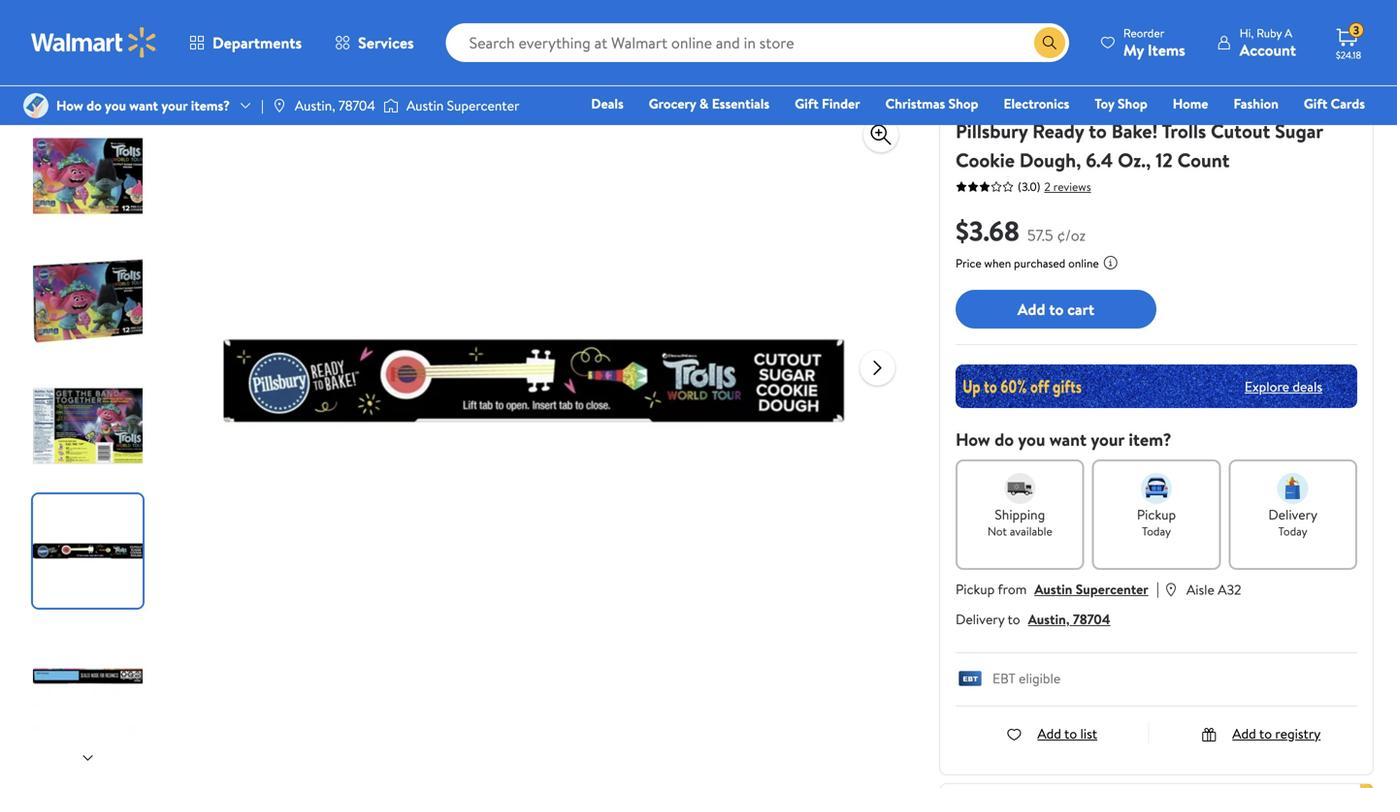Task type: locate. For each thing, give the bounding box(es) containing it.
you down walmart image
[[105, 96, 126, 115]]

pillsbury ready to bake! trolls cutout sugar cookie dough, 6.4 oz., 12 count - image 4 of 8 image
[[33, 495, 147, 608]]

1 vertical spatial do
[[995, 428, 1014, 452]]

you for how do you want your items?
[[105, 96, 126, 115]]

today for delivery
[[1278, 523, 1308, 540]]

1 horizontal spatial delivery
[[1268, 506, 1318, 524]]

gift inside gift cards registry
[[1304, 94, 1328, 113]]

0 horizontal spatial today
[[1142, 523, 1171, 540]]

1 vertical spatial pickup
[[956, 580, 995, 599]]

add to cart button
[[956, 290, 1157, 329]]

gift left finder
[[795, 94, 819, 113]]

 image right austin, 78704
[[383, 96, 399, 115]]

add for add to registry
[[1232, 725, 1256, 743]]

3
[[1353, 22, 1359, 39]]

explore deals link
[[1237, 369, 1330, 404]]

pickup today
[[1137, 506, 1176, 540]]

1 horizontal spatial 78704
[[1073, 610, 1111, 629]]

do
[[87, 96, 102, 115], [995, 428, 1014, 452]]

available
[[1010, 523, 1053, 540]]

add left 'list'
[[1038, 725, 1061, 743]]

add to cart
[[1018, 299, 1095, 320]]

finder
[[822, 94, 860, 113]]

2 today from the left
[[1278, 523, 1308, 540]]

want
[[129, 96, 158, 115], [1050, 428, 1087, 452]]

add left registry
[[1232, 725, 1256, 743]]

1 vertical spatial delivery
[[956, 610, 1005, 629]]

gift up sugar
[[1304, 94, 1328, 113]]

next image image
[[80, 751, 96, 767]]

1 horizontal spatial gift
[[1304, 94, 1328, 113]]

 image for austin supercenter
[[383, 96, 399, 115]]

today down intent image for delivery
[[1278, 523, 1308, 540]]

walmart+
[[1307, 121, 1365, 140]]

1 horizontal spatial want
[[1050, 428, 1087, 452]]

(3.0)
[[1018, 179, 1041, 195]]

next media item image
[[866, 357, 889, 380]]

delivery down intent image for delivery
[[1268, 506, 1318, 524]]

delivery down from
[[956, 610, 1005, 629]]

shop right christmas
[[949, 94, 978, 113]]

ruby
[[1257, 25, 1282, 41]]

0 horizontal spatial shop
[[949, 94, 978, 113]]

aisle
[[1187, 581, 1215, 600]]

1 horizontal spatial supercenter
[[1076, 580, 1149, 599]]

 image down walmart image
[[23, 93, 49, 118]]

austin inside pickup from austin supercenter |
[[1035, 580, 1073, 599]]

want left items?
[[129, 96, 158, 115]]

to left 'list'
[[1064, 725, 1077, 743]]

deals
[[1293, 377, 1322, 396]]

departments button
[[173, 19, 318, 66]]

add down the price when purchased online
[[1018, 299, 1045, 320]]

when
[[984, 255, 1011, 272]]

add inside button
[[1018, 299, 1045, 320]]

pillsbury
[[956, 93, 1006, 112], [956, 117, 1028, 145]]

1 horizontal spatial shop
[[1118, 94, 1148, 113]]

from
[[998, 580, 1027, 599]]

explore
[[1245, 377, 1289, 396]]

2 reviews link
[[1041, 179, 1091, 195]]

debit
[[1249, 121, 1282, 140]]

0 vertical spatial austin
[[406, 96, 444, 115]]

delivery today
[[1268, 506, 1318, 540]]

you
[[105, 96, 126, 115], [1018, 428, 1045, 452]]

to inside pillsbury pillsbury ready to bake! trolls cutout sugar cookie dough, 6.4 oz., 12 count
[[1089, 117, 1107, 145]]

1 horizontal spatial pickup
[[1137, 506, 1176, 524]]

today down intent image for pickup on the right bottom of the page
[[1142, 523, 1171, 540]]

to down toy at the right of page
[[1089, 117, 1107, 145]]

austin down services
[[406, 96, 444, 115]]

12
[[1156, 147, 1173, 174]]

to left registry
[[1259, 725, 1272, 743]]

how up not
[[956, 428, 990, 452]]

1 vertical spatial your
[[1091, 428, 1125, 452]]

1 vertical spatial want
[[1050, 428, 1087, 452]]

price when purchased online
[[956, 255, 1099, 272]]

0 vertical spatial pillsbury
[[956, 93, 1006, 112]]

your left items?
[[161, 96, 188, 115]]

(3.0) 2 reviews
[[1018, 179, 1091, 195]]

sugar
[[1275, 117, 1323, 145]]

to left cart
[[1049, 299, 1064, 320]]

you up the intent image for shipping
[[1018, 428, 1045, 452]]

1 vertical spatial you
[[1018, 428, 1045, 452]]

0 vertical spatial delivery
[[1268, 506, 1318, 524]]

6.4
[[1086, 147, 1113, 174]]

registry
[[1142, 121, 1191, 140]]

christmas shop
[[885, 94, 978, 113]]

pillsbury link
[[956, 93, 1006, 112]]

search icon image
[[1042, 35, 1057, 50]]

| left "aisle"
[[1156, 578, 1159, 600]]

78704 down the austin supercenter button
[[1073, 610, 1111, 629]]

 image
[[272, 98, 287, 114]]

0 horizontal spatial gift
[[795, 94, 819, 113]]

shop
[[949, 94, 978, 113], [1118, 94, 1148, 113]]

|
[[261, 96, 264, 115], [1156, 578, 1159, 600]]

cookie
[[956, 147, 1015, 174]]

1 vertical spatial supercenter
[[1076, 580, 1149, 599]]

austin, 78704
[[295, 96, 375, 115]]

0 horizontal spatial 78704
[[338, 96, 375, 115]]

$24.18
[[1336, 49, 1361, 62]]

banner
[[939, 784, 1374, 789]]

dough,
[[1019, 147, 1081, 174]]

1 vertical spatial |
[[1156, 578, 1159, 600]]

pickup down intent image for pickup on the right bottom of the page
[[1137, 506, 1176, 524]]

delivery for to
[[956, 610, 1005, 629]]

grocery & essentials
[[649, 94, 770, 113]]

0 horizontal spatial  image
[[23, 93, 49, 118]]

cards
[[1331, 94, 1365, 113]]

0 horizontal spatial |
[[261, 96, 264, 115]]

0 horizontal spatial supercenter
[[447, 96, 519, 115]]

0 vertical spatial austin,
[[295, 96, 335, 115]]

today inside pickup today
[[1142, 523, 1171, 540]]

0 horizontal spatial you
[[105, 96, 126, 115]]

1 today from the left
[[1142, 523, 1171, 540]]

1 horizontal spatial your
[[1091, 428, 1125, 452]]

pickup from austin supercenter |
[[956, 578, 1159, 600]]

gift for cards
[[1304, 94, 1328, 113]]

2 pillsbury from the top
[[956, 117, 1028, 145]]

pickup inside pickup from austin supercenter |
[[956, 580, 995, 599]]

0 horizontal spatial your
[[161, 96, 188, 115]]

intent image for pickup image
[[1141, 473, 1172, 505]]

not
[[988, 523, 1007, 540]]

today inside "delivery today"
[[1278, 523, 1308, 540]]

1 horizontal spatial you
[[1018, 428, 1045, 452]]

registry
[[1275, 725, 1321, 743]]

toy shop
[[1095, 94, 1148, 113]]

1 pillsbury from the top
[[956, 93, 1006, 112]]

to
[[1089, 117, 1107, 145], [1049, 299, 1064, 320], [1008, 610, 1020, 629], [1064, 725, 1077, 743], [1259, 725, 1272, 743]]

gift
[[795, 94, 819, 113], [1304, 94, 1328, 113]]

1 shop from the left
[[949, 94, 978, 113]]

1 horizontal spatial austin
[[1035, 580, 1073, 599]]

0 vertical spatial supercenter
[[447, 96, 519, 115]]

count
[[1178, 147, 1230, 174]]

do up the intent image for shipping
[[995, 428, 1014, 452]]

add
[[1018, 299, 1045, 320], [1038, 725, 1061, 743], [1232, 725, 1256, 743]]

pillsbury pillsbury ready to bake! trolls cutout sugar cookie dough, 6.4 oz., 12 count
[[956, 93, 1323, 174]]

fashion link
[[1225, 93, 1287, 114]]

to down from
[[1008, 610, 1020, 629]]

1 vertical spatial austin
[[1035, 580, 1073, 599]]

pickup left from
[[956, 580, 995, 599]]

0 vertical spatial want
[[129, 96, 158, 115]]

to inside button
[[1049, 299, 1064, 320]]

1 vertical spatial pillsbury
[[956, 117, 1028, 145]]

gift finder link
[[786, 93, 869, 114]]

up to sixty percent off deals. shop now. image
[[956, 365, 1357, 408]]

one
[[1216, 121, 1246, 140]]

services button
[[318, 19, 430, 66]]

0 horizontal spatial delivery
[[956, 610, 1005, 629]]

pickup for pickup from austin supercenter |
[[956, 580, 995, 599]]

0 horizontal spatial want
[[129, 96, 158, 115]]

1 horizontal spatial do
[[995, 428, 1014, 452]]

78704 down services dropdown button
[[338, 96, 375, 115]]

$3.68
[[956, 212, 1020, 250]]

items?
[[191, 96, 230, 115]]

today
[[1142, 523, 1171, 540], [1278, 523, 1308, 540]]

0 vertical spatial pickup
[[1137, 506, 1176, 524]]

fashion
[[1234, 94, 1279, 113]]

1 vertical spatial how
[[956, 428, 990, 452]]

 image for how do you want your items?
[[23, 93, 49, 118]]

shop up bake!
[[1118, 94, 1148, 113]]

0 vertical spatial |
[[261, 96, 264, 115]]

0 horizontal spatial do
[[87, 96, 102, 115]]

0 vertical spatial do
[[87, 96, 102, 115]]

2 shop from the left
[[1118, 94, 1148, 113]]

how down walmart image
[[56, 96, 83, 115]]

0 horizontal spatial austin,
[[295, 96, 335, 115]]

shop for toy shop
[[1118, 94, 1148, 113]]

| right items?
[[261, 96, 264, 115]]

0 vertical spatial your
[[161, 96, 188, 115]]

1 horizontal spatial austin,
[[1028, 610, 1070, 629]]

pickup for pickup today
[[1137, 506, 1176, 524]]

2 gift from the left
[[1304, 94, 1328, 113]]

austin up austin, 78704 'button'
[[1035, 580, 1073, 599]]

1 horizontal spatial how
[[956, 428, 990, 452]]

zoom image modal image
[[869, 123, 893, 147]]

0 horizontal spatial pickup
[[956, 580, 995, 599]]

do down walmart image
[[87, 96, 102, 115]]

toy shop link
[[1086, 93, 1156, 114]]

to for add to registry
[[1259, 725, 1272, 743]]

shipping not available
[[988, 506, 1053, 540]]

cart
[[1067, 299, 1095, 320]]

add to list
[[1038, 725, 1097, 743]]

1 horizontal spatial  image
[[383, 96, 399, 115]]

0 horizontal spatial how
[[56, 96, 83, 115]]

0 vertical spatial you
[[105, 96, 126, 115]]

want for item?
[[1050, 428, 1087, 452]]

want left item?
[[1050, 428, 1087, 452]]

your left item?
[[1091, 428, 1125, 452]]

pickup
[[1137, 506, 1176, 524], [956, 580, 995, 599]]

1 gift from the left
[[795, 94, 819, 113]]

1 horizontal spatial today
[[1278, 523, 1308, 540]]

austin, down pickup from austin supercenter |
[[1028, 610, 1070, 629]]

grocery
[[649, 94, 696, 113]]

austin supercenter
[[406, 96, 519, 115]]

hi, ruby a account
[[1240, 25, 1296, 61]]

0 vertical spatial how
[[56, 96, 83, 115]]

austin, down the departments at the top
[[295, 96, 335, 115]]

how do you want your item?
[[956, 428, 1172, 452]]

list
[[1080, 725, 1097, 743]]

austin,
[[295, 96, 335, 115], [1028, 610, 1070, 629]]

 image
[[23, 93, 49, 118], [383, 96, 399, 115]]

walmart image
[[31, 27, 157, 58]]



Task type: describe. For each thing, give the bounding box(es) containing it.
oz.,
[[1118, 147, 1151, 174]]

ready
[[1032, 117, 1084, 145]]

grocery & essentials link
[[640, 93, 778, 114]]

explore deals
[[1245, 377, 1322, 396]]

want for items?
[[129, 96, 158, 115]]

how do you want your items?
[[56, 96, 230, 115]]

pillsbury ready to bake! trolls cutout sugar cookie dough, 6.4 oz., 12 count image
[[224, 71, 845, 692]]

57.5
[[1027, 225, 1053, 246]]

do for how do you want your item?
[[995, 428, 1014, 452]]

to for add to cart
[[1049, 299, 1064, 320]]

your for item?
[[1091, 428, 1125, 452]]

pillsbury ready to bake! trolls cutout sugar cookie dough, 6.4 oz., 12 count - image 2 of 8 image
[[33, 245, 147, 358]]

christmas
[[885, 94, 945, 113]]

electronics link
[[995, 93, 1078, 114]]

delivery to austin, 78704
[[956, 610, 1111, 629]]

how for how do you want your item?
[[956, 428, 990, 452]]

items
[[1148, 39, 1185, 61]]

ebt
[[993, 669, 1016, 688]]

eligible
[[1019, 669, 1061, 688]]

shipping
[[995, 506, 1045, 524]]

add for add to cart
[[1018, 299, 1045, 320]]

account
[[1240, 39, 1296, 61]]

electronics
[[1004, 94, 1070, 113]]

legal information image
[[1103, 255, 1118, 271]]

reorder my items
[[1123, 25, 1185, 61]]

$3.68 57.5 ¢/oz
[[956, 212, 1086, 250]]

walmart+ link
[[1299, 120, 1374, 141]]

shop for christmas shop
[[949, 94, 978, 113]]

¢/oz
[[1057, 225, 1086, 246]]

intent image for shipping image
[[1005, 473, 1036, 505]]

pillsbury ready to bake! trolls cutout sugar cookie dough, 6.4 oz., 12 count - image 3 of 8 image
[[33, 370, 147, 483]]

my
[[1123, 39, 1144, 61]]

0 horizontal spatial austin
[[406, 96, 444, 115]]

today for pickup
[[1142, 523, 1171, 540]]

purchased
[[1014, 255, 1066, 272]]

pillsbury ready to bake! trolls cutout sugar cookie dough, 6.4 oz., 12 count - image 1 of 8 image
[[33, 119, 147, 233]]

one debit
[[1216, 121, 1282, 140]]

&
[[699, 94, 709, 113]]

hi,
[[1240, 25, 1254, 41]]

add to list button
[[1007, 725, 1097, 743]]

intent image for delivery image
[[1277, 473, 1309, 505]]

ebt image
[[956, 671, 985, 691]]

ad disclaimer and feedback image
[[1358, 11, 1374, 26]]

deals
[[591, 94, 624, 113]]

sponsored
[[1301, 10, 1354, 27]]

your for items?
[[161, 96, 188, 115]]

reorder
[[1123, 25, 1165, 41]]

1 horizontal spatial |
[[1156, 578, 1159, 600]]

add for add to list
[[1038, 725, 1061, 743]]

austin, 78704 button
[[1028, 610, 1111, 629]]

online
[[1068, 255, 1099, 272]]

to for delivery to austin, 78704
[[1008, 610, 1020, 629]]

supercenter inside pickup from austin supercenter |
[[1076, 580, 1149, 599]]

Walmart Site-Wide search field
[[446, 23, 1069, 62]]

ebt eligible
[[993, 669, 1061, 688]]

one debit link
[[1208, 120, 1291, 141]]

austin supercenter button
[[1035, 580, 1149, 599]]

deals link
[[582, 93, 632, 114]]

add to registry
[[1232, 725, 1321, 743]]

cutout
[[1211, 117, 1270, 145]]

do for how do you want your items?
[[87, 96, 102, 115]]

a
[[1285, 25, 1293, 41]]

price
[[956, 255, 982, 272]]

gift finder
[[795, 94, 860, 113]]

0 vertical spatial 78704
[[338, 96, 375, 115]]

reviews
[[1053, 179, 1091, 195]]

services
[[358, 32, 414, 53]]

bake!
[[1112, 117, 1158, 145]]

1 vertical spatial 78704
[[1073, 610, 1111, 629]]

essentials
[[712, 94, 770, 113]]

delivery for today
[[1268, 506, 1318, 524]]

departments
[[212, 32, 302, 53]]

you for how do you want your item?
[[1018, 428, 1045, 452]]

1 vertical spatial austin,
[[1028, 610, 1070, 629]]

how for how do you want your items?
[[56, 96, 83, 115]]

pillsbury ready to bake! trolls cutout sugar cookie dough, 6.4 oz., 12 count - image 5 of 8 image
[[33, 620, 147, 734]]

to for add to list
[[1064, 725, 1077, 743]]

a32
[[1218, 581, 1242, 600]]

home
[[1173, 94, 1208, 113]]

2
[[1044, 179, 1051, 195]]

gift for finder
[[795, 94, 819, 113]]

item?
[[1129, 428, 1172, 452]]

add to favorites list, pillsbury ready to bake! trolls cutout sugar cookie dough, 6.4 oz., 12 count image
[[869, 80, 893, 104]]

gift cards registry
[[1142, 94, 1365, 140]]

home link
[[1164, 93, 1217, 114]]

Search search field
[[446, 23, 1069, 62]]

aisle a32
[[1187, 581, 1242, 600]]

christmas shop link
[[877, 93, 987, 114]]

add to registry button
[[1201, 725, 1321, 743]]

gift cards link
[[1295, 93, 1374, 114]]

trolls
[[1162, 117, 1206, 145]]

registry link
[[1133, 120, 1200, 141]]



Task type: vqa. For each thing, say whether or not it's contained in the screenshot.
Austin Supercenter
yes



